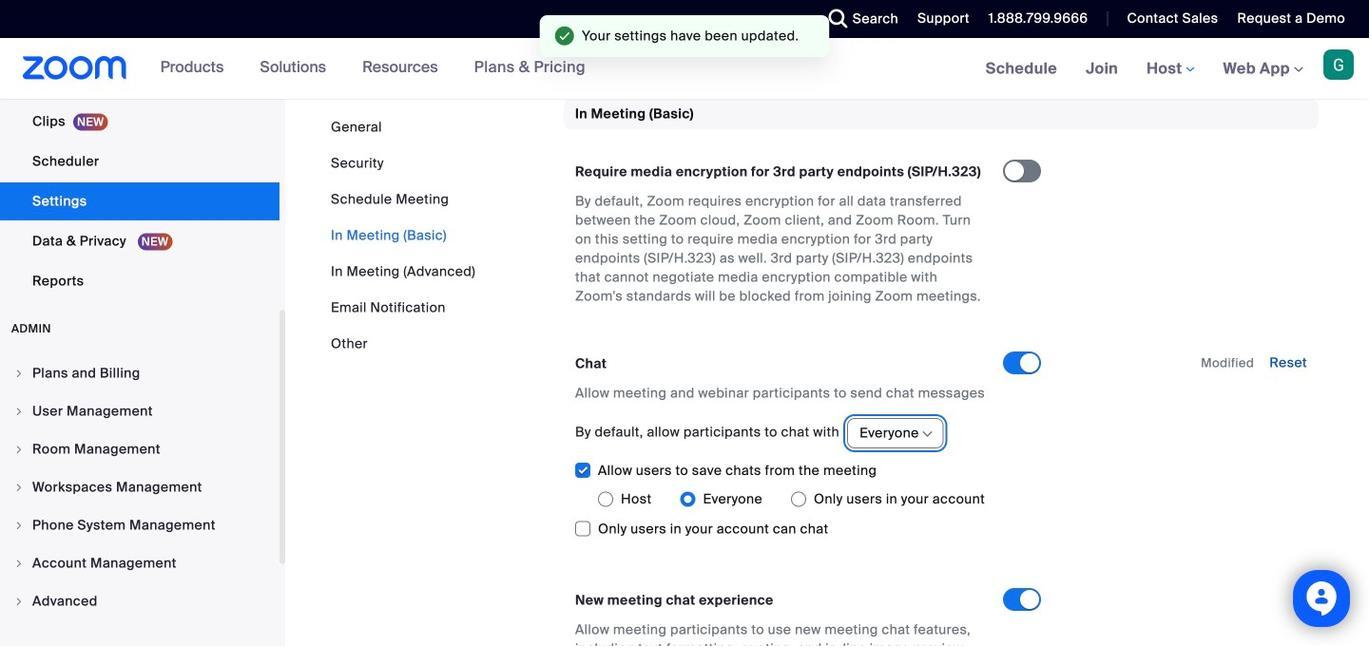 Task type: locate. For each thing, give the bounding box(es) containing it.
3 right image from the top
[[13, 444, 25, 456]]

in meeting (basic) element
[[564, 99, 1319, 647]]

banner
[[0, 38, 1370, 100]]

6 right image from the top
[[13, 596, 25, 608]]

right image
[[13, 368, 25, 380], [13, 406, 25, 418], [13, 444, 25, 456], [13, 520, 25, 532], [13, 558, 25, 570], [13, 596, 25, 608]]

4 right image from the top
[[13, 520, 25, 532]]

zoom logo image
[[23, 56, 127, 80]]

side navigation navigation
[[0, 0, 285, 647]]

success image
[[555, 27, 575, 46]]

6 menu item from the top
[[0, 546, 280, 582]]

1 right image from the top
[[13, 368, 25, 380]]

right image for 3rd menu item
[[13, 444, 25, 456]]

allow users to save chats from the meeting option group
[[598, 484, 1003, 515]]

meetings navigation
[[972, 38, 1370, 100]]

right image for 2nd menu item
[[13, 406, 25, 418]]

2 right image from the top
[[13, 406, 25, 418]]

menu bar
[[331, 118, 476, 354]]

2 menu item from the top
[[0, 394, 280, 430]]

5 right image from the top
[[13, 558, 25, 570]]

right image for first menu item from the top
[[13, 368, 25, 380]]

menu item
[[0, 356, 280, 392], [0, 394, 280, 430], [0, 432, 280, 468], [0, 470, 280, 506], [0, 508, 280, 544], [0, 546, 280, 582], [0, 584, 280, 620]]

personal menu menu
[[0, 0, 280, 302]]



Task type: describe. For each thing, give the bounding box(es) containing it.
3 menu item from the top
[[0, 432, 280, 468]]

right image
[[13, 482, 25, 494]]

4 menu item from the top
[[0, 470, 280, 506]]

product information navigation
[[146, 38, 600, 99]]

5 menu item from the top
[[0, 508, 280, 544]]

profile picture image
[[1324, 49, 1354, 80]]

admin menu menu
[[0, 356, 280, 622]]

7 menu item from the top
[[0, 584, 280, 620]]

right image for seventh menu item
[[13, 596, 25, 608]]

right image for 5th menu item
[[13, 520, 25, 532]]

right image for second menu item from the bottom of the admin menu menu
[[13, 558, 25, 570]]

1 menu item from the top
[[0, 356, 280, 392]]



Task type: vqa. For each thing, say whether or not it's contained in the screenshot.
right image corresponding to first menu item from the bottom
yes



